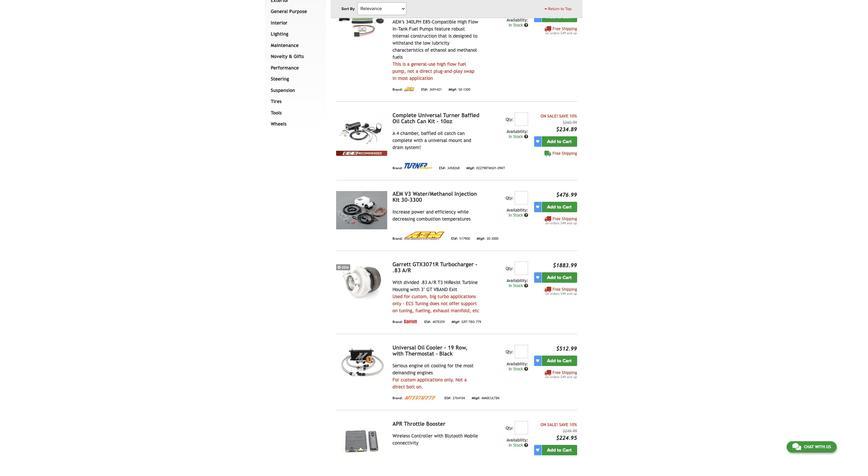 Task type: describe. For each thing, give the bounding box(es) containing it.
2 free from the top
[[553, 151, 561, 156]]

add to cart button for $1883.99
[[542, 273, 577, 283]]

- inside complete universal turner baffled oil catch can kit - 10oz
[[437, 118, 439, 125]]

09kt
[[498, 167, 505, 170]]

6 cart from the top
[[563, 448, 572, 454]]

chat
[[805, 445, 814, 450]]

applications inside with divided .83 a/r t3 niresist turbine housing with 3" gt vband exit used for custom, big turbo applications only - ecs tuning does not offer support on tuning, fueling, exhaust manifold, etc
[[451, 294, 476, 300]]

engine
[[409, 364, 423, 369]]

internal
[[393, 33, 409, 39]]

flow
[[448, 61, 457, 67]]

up for $512.99
[[574, 376, 577, 379]]

free shipping on orders $49 and up for $122.99
[[546, 26, 577, 35]]

3691421
[[430, 88, 442, 92]]

in- inside the aem's 340lph e85-compatible high flow in-tank fuel pumps feature robust internal construction that is designed to withstand the low lubricity characteristics of ethanol and methanol fuels this is a general-use high flow fuel pump, not a direct plug-and-play swap in most application
[[393, 26, 398, 32]]

es#: 3458268
[[439, 167, 460, 170]]

50-
[[459, 88, 464, 92]]

and down "$476.99"
[[567, 222, 573, 225]]

tools
[[271, 110, 282, 116]]

applications inside the serious engine oil cooling for the most demanding engines for custom applications only. not a direct bolt on.
[[418, 378, 443, 383]]

pump
[[393, 7, 407, 13]]

the inside the serious engine oil cooling for the most demanding engines for custom applications only. not a direct bolt on.
[[455, 364, 462, 369]]

cart for $512.99
[[563, 358, 572, 364]]

availability: for $476.99
[[507, 208, 529, 213]]

a left general-
[[407, 61, 410, 67]]

tank inside the aem's 340lph e85-compatible high flow in-tank fuel pumps feature robust internal construction that is designed to withstand the low lubricity characteristics of ethanol and methanol fuels this is a general-use high flow fuel pump, not a direct plug-and-play swap in most application
[[398, 26, 408, 32]]

in
[[393, 76, 397, 81]]

es#: for with
[[445, 397, 452, 401]]

engines
[[417, 371, 433, 376]]

a inside a 4 chamber, baffled oil catch can complete with a universal mount and drain system!
[[425, 138, 427, 143]]

4
[[397, 131, 399, 136]]

wireless
[[393, 434, 410, 439]]

pumps
[[420, 26, 433, 32]]

a
[[393, 131, 395, 136]]

gifts
[[294, 54, 304, 59]]

aem electronics  - corporate logo image
[[404, 232, 445, 240]]

6 add from the top
[[547, 448, 556, 454]]

mishimoto - corporate logo image
[[404, 397, 438, 400]]

orders for $476.99
[[550, 222, 560, 225]]

1 stock from the top
[[514, 23, 523, 27]]

free for $476.99
[[553, 217, 561, 222]]

3"
[[421, 287, 425, 293]]

1 question circle image from the top
[[525, 23, 529, 27]]

stock for $1883.99
[[514, 284, 523, 289]]

swap
[[464, 69, 475, 74]]

save for $224.95
[[560, 423, 569, 428]]

tools link
[[270, 108, 318, 119]]

es#4070359 - grt-tbo-779 - garrett gtx3071r turbocharger - .83 a/r - with divided .83 a/r t3 niresist turbine housing with 3" gt vband exit - garrett - audi volkswagen mini image
[[336, 262, 387, 300]]

garrett
[[393, 262, 411, 268]]

up for $122.99
[[574, 31, 577, 35]]

maintenance link
[[270, 40, 318, 51]]

(e85
[[409, 7, 420, 13]]

mount
[[449, 138, 462, 143]]

with
[[393, 280, 403, 285]]

1 availability: from the top
[[507, 18, 529, 22]]

2 add from the top
[[547, 139, 556, 145]]

- left 19
[[444, 345, 446, 351]]

1 vertical spatial 30-
[[487, 237, 492, 241]]

to up free shipping
[[557, 139, 562, 145]]

aem v3 water/methanol injection kit 30-3300 link
[[393, 191, 477, 203]]

3458268
[[448, 167, 460, 170]]

add for $512.99
[[547, 358, 556, 364]]

to inside the aem's 340lph e85-compatible high flow in-tank fuel pumps feature robust internal construction that is designed to withstand the low lubricity characteristics of ethanol and methanol fuels this is a general-use high flow fuel pump, not a direct plug-and-play swap in most application
[[473, 33, 478, 39]]

and inside the aem's 340lph e85-compatible high flow in-tank fuel pumps feature robust internal construction that is designed to withstand the low lubricity characteristics of ethanol and methanol fuels this is a general-use high flow fuel pump, not a direct plug-and-play swap in most application
[[448, 47, 456, 53]]

top
[[566, 6, 572, 11]]

interior link
[[270, 17, 318, 29]]

in stock for $512.99
[[509, 367, 525, 372]]

not inside the aem's 340lph e85-compatible high flow in-tank fuel pumps feature robust internal construction that is designed to withstand the low lubricity characteristics of ethanol and methanol fuels this is a general-use high flow fuel pump, not a direct plug-and-play swap in most application
[[408, 69, 415, 74]]

garrett - corporate logo image
[[404, 320, 418, 324]]

vband
[[434, 287, 448, 293]]

and inside a 4 chamber, baffled oil catch can complete with a universal mount and drain system!
[[464, 138, 472, 143]]

not inside with divided .83 a/r t3 niresist turbine housing with 3" gt vband exit used for custom, big turbo applications only - ecs tuning does not offer support on tuning, fueling, exhaust manifold, etc
[[441, 301, 448, 307]]

injection
[[455, 191, 477, 197]]

with left us
[[816, 445, 826, 450]]

to down $224.95
[[557, 448, 562, 454]]

1200
[[464, 88, 471, 92]]

that
[[438, 33, 447, 39]]

517900
[[460, 237, 470, 241]]

grt-
[[462, 321, 469, 324]]

- inside with divided .83 a/r t3 niresist turbine housing with 3" gt vband exit used for custom, big turbo applications only - ecs tuning does not offer support on tuning, fueling, exhaust manifold, etc
[[403, 301, 405, 307]]

ethanol
[[431, 47, 447, 53]]

cooling
[[431, 364, 446, 369]]

on inside with divided .83 a/r t3 niresist turbine housing with 3" gt vband exit used for custom, big turbo applications only - ecs tuning does not offer support on tuning, fueling, exhaust manifold, etc
[[393, 308, 398, 314]]

up for $1883.99
[[574, 292, 577, 296]]

lubricity
[[432, 40, 450, 46]]

increase
[[393, 209, 410, 215]]

cart for $122.99
[[563, 14, 572, 20]]

2 add to cart button from the top
[[542, 136, 577, 147]]

fuel inside 340lph high flow in-tank fuel pump (e85 compatible)
[[458, 1, 469, 7]]

with inside a 4 chamber, baffled oil catch can complete with a universal mount and drain system!
[[414, 138, 423, 143]]

es#: for can
[[439, 167, 446, 170]]

demanding
[[393, 371, 416, 376]]

mfg#: for complete universal turner baffled oil catch can kit - 10oz
[[467, 167, 475, 170]]

construction
[[411, 33, 437, 39]]

increase power and efficiency while decreasing combustion temperatures
[[393, 209, 471, 222]]

on for universal oil cooler - 19 row, with thermostat - black
[[546, 376, 549, 379]]

cart for $476.99
[[563, 204, 572, 210]]

garrett gtx3071r turbocharger - .83 a/r link
[[393, 262, 478, 274]]

and inside increase power and efficiency while decreasing combustion temperatures
[[426, 209, 434, 215]]

aem's
[[393, 19, 405, 24]]

stock for on sale!                         save 10%
[[514, 134, 523, 139]]

universal inside complete universal turner baffled oil catch can kit - 10oz
[[418, 112, 442, 119]]

add to wish list image for $1883.99
[[536, 276, 540, 280]]

es#: 517900
[[452, 237, 470, 241]]

turner motorsport - corporate logo image
[[404, 163, 433, 170]]

sort
[[342, 6, 349, 11]]

does
[[430, 301, 440, 307]]

row,
[[456, 345, 468, 351]]

brand: for can
[[393, 167, 403, 170]]

stock for $512.99
[[514, 367, 523, 372]]

can
[[458, 131, 465, 136]]

orders for $1883.99
[[550, 292, 560, 296]]

es#: for pump
[[422, 88, 428, 92]]

by
[[350, 6, 355, 11]]

and down top
[[567, 31, 573, 35]]

used
[[393, 294, 403, 300]]

add for $122.99
[[547, 14, 556, 20]]

performance link
[[270, 62, 318, 74]]

add for $476.99
[[547, 204, 556, 210]]

shipping for $122.99
[[562, 26, 577, 31]]

general
[[271, 9, 288, 14]]

turbo
[[438, 294, 449, 300]]

decreasing
[[393, 217, 415, 222]]

and down $512.99
[[567, 376, 573, 379]]

for inside the serious engine oil cooling for the most demanding engines for custom applications only. not a direct bolt on.
[[448, 364, 454, 369]]

$476.99
[[556, 192, 577, 198]]

0 horizontal spatial is
[[403, 61, 406, 67]]

$249.99
[[563, 429, 577, 434]]

779
[[476, 321, 481, 324]]

high inside 340lph high flow in-tank fuel pump (e85 compatible)
[[412, 1, 423, 7]]

can
[[417, 118, 427, 125]]

.83 inside garrett gtx3071r turbocharger - .83 a/r
[[393, 268, 401, 274]]

3 question circle image from the top
[[525, 444, 529, 448]]

qty: for garrett gtx3071r turbocharger - .83 a/r
[[506, 267, 514, 271]]

10% for $224.95
[[570, 423, 577, 428]]

while
[[458, 209, 469, 215]]

not
[[456, 378, 463, 383]]

general purpose
[[271, 9, 307, 14]]

to down return to top
[[557, 14, 562, 20]]

- inside garrett gtx3071r turbocharger - .83 a/r
[[476, 262, 478, 268]]

$224.95
[[556, 436, 577, 442]]

steering link
[[270, 74, 318, 85]]

2 add to cart from the top
[[547, 139, 572, 145]]

mfg#: for garrett gtx3071r turbocharger - .83 a/r
[[452, 321, 461, 324]]

add to wish list image for $512.99
[[536, 360, 540, 363]]

ecs
[[406, 301, 414, 307]]

controller
[[412, 434, 433, 439]]

on sale!                         save 10% $249.99 $224.95
[[541, 423, 577, 442]]

in for garrett gtx3071r turbocharger - .83 a/r
[[509, 284, 512, 289]]

free for $122.99
[[553, 26, 561, 31]]

340lph
[[393, 1, 410, 7]]

question circle image for $512.99
[[525, 368, 529, 372]]

with inside with divided .83 a/r t3 niresist turbine housing with 3" gt vband exit used for custom, big turbo applications only - ecs tuning does not offer support on tuning, fueling, exhaust manifold, etc
[[411, 287, 420, 293]]

in stock for on sale!                         save 10%
[[509, 134, 525, 139]]

shipping for $512.99
[[562, 371, 577, 376]]

and down $1883.99
[[567, 292, 573, 296]]

$49 for $476.99
[[561, 222, 566, 225]]

divided
[[404, 280, 419, 285]]

for inside with divided .83 a/r t3 niresist turbine housing with 3" gt vband exit used for custom, big turbo applications only - ecs tuning does not offer support on tuning, fueling, exhaust manifold, etc
[[404, 294, 410, 300]]

lighting
[[271, 31, 289, 37]]

- left black
[[436, 351, 438, 357]]

&
[[289, 54, 292, 59]]

6 availability: from the top
[[507, 439, 529, 443]]

universal inside universal oil cooler - 19 row, with thermostat - black
[[393, 345, 416, 351]]

plug-
[[434, 69, 445, 74]]

qty: for complete universal turner baffled oil catch can kit - 10oz
[[506, 117, 514, 122]]

t3
[[438, 280, 443, 285]]

chat with us
[[805, 445, 832, 450]]

19
[[448, 345, 454, 351]]

2 shipping from the top
[[562, 151, 577, 156]]

serious engine oil cooling for the most demanding engines for custom applications only. not a direct bolt on.
[[393, 364, 474, 390]]

2 cart from the top
[[563, 139, 572, 145]]

1 add to wish list image from the top
[[536, 140, 540, 143]]

brand: for 3300
[[393, 237, 403, 241]]

lighting link
[[270, 29, 318, 40]]

340lph high flow in-tank fuel pump (e85 compatible) link
[[393, 1, 469, 13]]

novelty & gifts link
[[270, 51, 318, 62]]

apr
[[393, 421, 403, 428]]

qty: for universal oil cooler - 19 row, with thermostat - black
[[506, 350, 514, 355]]

340lph high flow in-tank fuel pump (e85 compatible)
[[393, 1, 469, 13]]

brand: for pump
[[393, 88, 403, 92]]

stock for $476.99
[[514, 213, 523, 218]]

turbine
[[462, 280, 478, 285]]

to down $512.99
[[557, 358, 562, 364]]

in stock for $1883.99
[[509, 284, 525, 289]]

oil inside the serious engine oil cooling for the most demanding engines for custom applications only. not a direct bolt on.
[[425, 364, 430, 369]]

orders for $512.99
[[550, 376, 560, 379]]

sort by
[[342, 6, 355, 11]]

return
[[548, 6, 560, 11]]

in- inside 340lph high flow in-tank fuel pump (e85 compatible)
[[438, 1, 445, 7]]

6 in stock from the top
[[509, 444, 525, 448]]

fueling,
[[416, 308, 432, 314]]

apr throttle booster link
[[393, 421, 446, 428]]



Task type: vqa. For each thing, say whether or not it's contained in the screenshot.
1st 'Qty:' from the bottom
yes



Task type: locate. For each thing, give the bounding box(es) containing it.
cart down "$476.99"
[[563, 204, 572, 210]]

availability: for $512.99
[[507, 362, 529, 367]]

catch
[[445, 131, 456, 136]]

1 vertical spatial high
[[458, 19, 467, 24]]

0 vertical spatial on
[[541, 114, 547, 119]]

4 availability: from the top
[[507, 279, 529, 283]]

340lph
[[406, 19, 422, 24]]

$122.99
[[556, 2, 577, 8]]

not down general-
[[408, 69, 415, 74]]

0 vertical spatial sale!
[[548, 114, 558, 119]]

2 on from the top
[[541, 423, 547, 428]]

2764104
[[453, 397, 465, 401]]

flow up designed
[[469, 19, 479, 24]]

and down can
[[464, 138, 472, 143]]

in for universal oil cooler - 19 row, with thermostat - black
[[509, 367, 512, 372]]

support
[[461, 301, 477, 307]]

0 horizontal spatial direct
[[393, 385, 405, 390]]

1 horizontal spatial flow
[[469, 19, 479, 24]]

3 orders from the top
[[550, 292, 560, 296]]

flow inside the aem's 340lph e85-compatible high flow in-tank fuel pumps feature robust internal construction that is designed to withstand the low lubricity characteristics of ethanol and methanol fuels this is a general-use high flow fuel pump, not a direct plug-and-play swap in most application
[[469, 19, 479, 24]]

on for 340lph high flow in-tank fuel pump (e85 compatible)
[[546, 31, 549, 35]]

0 vertical spatial most
[[398, 76, 408, 81]]

2 add to wish list image from the top
[[536, 206, 540, 209]]

4 cart from the top
[[563, 275, 572, 281]]

with divided .83 a/r t3 niresist turbine housing with 3" gt vband exit used for custom, big turbo applications only - ecs tuning does not offer support on tuning, fueling, exhaust manifold, etc
[[393, 280, 480, 314]]

es#3691421 - 50-1200 - 340lph high flow in-tank fuel pump (e85 compatible)  - aems 340lph e85-compatible high flow in-tank fuel pumps feature robust internal construction that is designed to withstand the low lubricity characteristics of ethanol and methanol fuels - aem - audi volkswagen image
[[336, 1, 387, 39]]

chat with us link
[[787, 442, 837, 453]]

1 in from the top
[[509, 23, 512, 27]]

4 add to cart button from the top
[[542, 273, 577, 283]]

2 add to wish list image from the top
[[536, 449, 540, 453]]

a/r up divided
[[403, 268, 411, 274]]

kit inside aem v3 water/methanol injection kit 30-3300
[[393, 197, 400, 203]]

withstand
[[393, 40, 414, 46]]

oil
[[393, 118, 400, 125], [418, 345, 425, 351]]

connectivity
[[393, 441, 419, 446]]

add to cart button down $1883.99
[[542, 273, 577, 283]]

free shipping
[[553, 151, 577, 156]]

4 stock from the top
[[514, 284, 523, 289]]

5 stock from the top
[[514, 367, 523, 372]]

es#: left the 517900
[[452, 237, 458, 241]]

$49
[[561, 31, 566, 35], [561, 222, 566, 225], [561, 292, 566, 296], [561, 376, 566, 379]]

0 horizontal spatial in-
[[393, 26, 398, 32]]

mfg#: for aem v3 water/methanol injection kit 30-3300
[[477, 237, 486, 241]]

blutooth
[[445, 434, 463, 439]]

free for $512.99
[[553, 371, 561, 376]]

add to cart for $476.99
[[547, 204, 572, 210]]

0 vertical spatial the
[[415, 40, 422, 46]]

30- up increase
[[401, 197, 410, 203]]

3 free from the top
[[553, 217, 561, 222]]

es#: left 3458268
[[439, 167, 446, 170]]

- left ecs
[[403, 301, 405, 307]]

1 vertical spatial .83
[[421, 280, 427, 285]]

mfg#: left mm0cultbk
[[472, 397, 481, 401]]

orders down $1883.99
[[550, 292, 560, 296]]

10% up $249.99
[[570, 423, 577, 428]]

1 vertical spatial a/r
[[429, 280, 437, 285]]

only.
[[444, 378, 454, 383]]

question circle image
[[525, 214, 529, 218], [525, 368, 529, 372], [525, 444, 529, 448]]

1 horizontal spatial oil
[[418, 345, 425, 351]]

universal
[[429, 138, 448, 143]]

0 horizontal spatial kit
[[393, 197, 400, 203]]

housing
[[393, 287, 409, 293]]

return to top
[[547, 6, 572, 11]]

add to cart for $1883.99
[[547, 275, 572, 281]]

water/methanol
[[413, 191, 453, 197]]

0 vertical spatial for
[[404, 294, 410, 300]]

compatible
[[432, 19, 456, 24]]

2 free shipping on orders $49 and up from the top
[[546, 217, 577, 225]]

a 4 chamber, baffled oil catch can complete with a universal mount and drain system!
[[393, 131, 472, 150]]

2 vertical spatial question circle image
[[525, 444, 529, 448]]

to down $1883.99
[[557, 275, 562, 281]]

add to cart button down "$476.99"
[[542, 202, 577, 213]]

cart down $1883.99
[[563, 275, 572, 281]]

1 horizontal spatial not
[[441, 301, 448, 307]]

1 horizontal spatial the
[[455, 364, 462, 369]]

aem v3 water/methanol injection kit 30-3300
[[393, 191, 477, 203]]

with inside universal oil cooler - 19 row, with thermostat - black
[[393, 351, 404, 357]]

brand: left "aem - corporate logo"
[[393, 88, 403, 92]]

low
[[423, 40, 431, 46]]

on sale!                         save 10% $260.99 $234.89
[[541, 114, 577, 133]]

es#: left 4070359
[[425, 321, 431, 324]]

shipping down $234.89
[[562, 151, 577, 156]]

mfg#: for 340lph high flow in-tank fuel pump (e85 compatible)
[[449, 88, 458, 92]]

1 horizontal spatial universal
[[418, 112, 442, 119]]

1 vertical spatial add to wish list image
[[536, 449, 540, 453]]

3 $49 from the top
[[561, 292, 566, 296]]

.83 up with
[[393, 268, 401, 274]]

flow right (e85
[[425, 1, 437, 7]]

universal oil cooler - 19 row, with thermostat - black
[[393, 345, 468, 357]]

1 add to wish list image from the top
[[536, 15, 540, 19]]

in stock for $476.99
[[509, 213, 525, 218]]

0 vertical spatial question circle image
[[525, 214, 529, 218]]

es#4624165 - em100050 - apr throttle booster  - wireless controller with blutooth mobile connectivity - apr - audi volkswagen porsche image
[[336, 422, 387, 459]]

mfg#: left the 50-
[[449, 88, 458, 92]]

1 on from the top
[[541, 114, 547, 119]]

$49 down $512.99
[[561, 376, 566, 379]]

booster
[[427, 421, 446, 428]]

universal up the baffled
[[418, 112, 442, 119]]

1 up from the top
[[574, 31, 577, 35]]

0 vertical spatial add to wish list image
[[536, 15, 540, 19]]

3 cart from the top
[[563, 204, 572, 210]]

0 horizontal spatial high
[[412, 1, 423, 7]]

brand: down the for
[[393, 397, 403, 401]]

$49 for $122.99
[[561, 31, 566, 35]]

1 vertical spatial in-
[[393, 26, 398, 32]]

5 availability: from the top
[[507, 362, 529, 367]]

question circle image for $476.99
[[525, 214, 529, 218]]

add to cart button for $476.99
[[542, 202, 577, 213]]

4 in stock from the top
[[509, 284, 525, 289]]

6 stock from the top
[[514, 444, 523, 448]]

free down $512.99
[[553, 371, 561, 376]]

tires link
[[270, 96, 318, 108]]

$49 down "$476.99"
[[561, 222, 566, 225]]

2 brand: from the top
[[393, 167, 403, 170]]

2 qty: from the top
[[506, 196, 514, 201]]

on inside on sale!                         save 10% $260.99 $234.89
[[541, 114, 547, 119]]

high right 340lph
[[412, 1, 423, 7]]

1 save from the top
[[560, 114, 569, 119]]

application
[[410, 76, 433, 81]]

.83 inside with divided .83 a/r t3 niresist turbine housing with 3" gt vband exit used for custom, big turbo applications only - ecs tuning does not offer support on tuning, fueling, exhaust manifold, etc
[[421, 280, 427, 285]]

is right this
[[403, 61, 406, 67]]

free shipping on orders $49 and up down $1883.99
[[546, 288, 577, 296]]

most inside the serious engine oil cooling for the most demanding engines for custom applications only. not a direct bolt on.
[[464, 364, 474, 369]]

add to cart down return to top
[[547, 14, 572, 20]]

most down row,
[[464, 364, 474, 369]]

1 vertical spatial save
[[560, 423, 569, 428]]

steering
[[271, 76, 289, 82]]

4 shipping from the top
[[562, 288, 577, 292]]

0 horizontal spatial applications
[[418, 378, 443, 383]]

3 add to wish list image from the top
[[536, 276, 540, 280]]

0 vertical spatial applications
[[451, 294, 476, 300]]

to down "$476.99"
[[557, 204, 562, 210]]

1 vertical spatial universal
[[393, 345, 416, 351]]

up down "$476.99"
[[574, 222, 577, 225]]

interior
[[271, 20, 288, 25]]

high inside the aem's 340lph e85-compatible high flow in-tank fuel pumps feature robust internal construction that is designed to withstand the low lubricity characteristics of ethanol and methanol fuels this is a general-use high flow fuel pump, not a direct plug-and-play swap in most application
[[458, 19, 467, 24]]

3 add from the top
[[547, 204, 556, 210]]

2 up from the top
[[574, 222, 577, 225]]

add to cart button up free shipping
[[542, 136, 577, 147]]

add to cart up free shipping
[[547, 139, 572, 145]]

up down $512.99
[[574, 376, 577, 379]]

add to cart down "$476.99"
[[547, 204, 572, 210]]

4 add from the top
[[547, 275, 556, 281]]

3 up from the top
[[574, 292, 577, 296]]

availability: for $1883.99
[[507, 279, 529, 283]]

not down turbo
[[441, 301, 448, 307]]

1 qty: from the top
[[506, 117, 514, 122]]

1 add to cart button from the top
[[542, 12, 577, 22]]

fuel inside the aem's 340lph e85-compatible high flow in-tank fuel pumps feature robust internal construction that is designed to withstand the low lubricity characteristics of ethanol and methanol fuels this is a general-use high flow fuel pump, not a direct plug-and-play swap in most application
[[409, 26, 418, 32]]

3 question circle image from the top
[[525, 284, 529, 288]]

sale! for $234.89
[[548, 114, 558, 119]]

1 vertical spatial kit
[[393, 197, 400, 203]]

oil
[[438, 131, 443, 136], [425, 364, 430, 369]]

1 vertical spatial fuel
[[409, 26, 418, 32]]

orders for $122.99
[[550, 31, 560, 35]]

mfg#: 022798tms01-09kt
[[467, 167, 505, 170]]

10% inside on sale!                         save 10% $260.99 $234.89
[[570, 114, 577, 119]]

5 add to cart from the top
[[547, 358, 572, 364]]

1 vertical spatial oil
[[418, 345, 425, 351]]

baffled
[[421, 131, 437, 136]]

in stock
[[509, 23, 525, 27], [509, 134, 525, 139], [509, 213, 525, 218], [509, 284, 525, 289], [509, 367, 525, 372], [509, 444, 525, 448]]

0 vertical spatial fuel
[[458, 1, 469, 7]]

0 vertical spatial .83
[[393, 268, 401, 274]]

save up $260.99
[[560, 114, 569, 119]]

flow inside 340lph high flow in-tank fuel pump (e85 compatible)
[[425, 1, 437, 7]]

0 horizontal spatial tank
[[398, 26, 408, 32]]

thermostat
[[406, 351, 434, 357]]

$49 for $512.99
[[561, 376, 566, 379]]

on for garrett gtx3071r turbocharger - .83 a/r
[[546, 292, 549, 296]]

add to cart
[[547, 14, 572, 20], [547, 139, 572, 145], [547, 204, 572, 210], [547, 275, 572, 281], [547, 358, 572, 364], [547, 448, 572, 454]]

0 vertical spatial flow
[[425, 1, 437, 7]]

general purpose link
[[270, 6, 318, 17]]

a down general-
[[416, 69, 419, 74]]

mfg#: grt-tbo-779
[[452, 321, 481, 324]]

direct inside the aem's 340lph e85-compatible high flow in-tank fuel pumps feature robust internal construction that is designed to withstand the low lubricity characteristics of ethanol and methanol fuels this is a general-use high flow fuel pump, not a direct plug-and-play swap in most application
[[420, 69, 433, 74]]

3 brand: from the top
[[393, 237, 403, 241]]

add to wish list image for $476.99
[[536, 206, 540, 209]]

on inside on sale!                         save 10% $249.99 $224.95
[[541, 423, 547, 428]]

3 qty: from the top
[[506, 267, 514, 271]]

mfg#: 30-3000
[[477, 237, 499, 241]]

5 free from the top
[[553, 371, 561, 376]]

with down booster
[[434, 434, 444, 439]]

es#: left the 2764104
[[445, 397, 452, 401]]

tuning
[[415, 301, 429, 307]]

0 horizontal spatial oil
[[393, 118, 400, 125]]

direct down the for
[[393, 385, 405, 390]]

kit inside complete universal turner baffled oil catch can kit - 10oz
[[428, 118, 435, 125]]

free shipping on orders $49 and up for $1883.99
[[546, 288, 577, 296]]

temperatures
[[442, 217, 471, 222]]

2 question circle image from the top
[[525, 368, 529, 372]]

1 add to cart from the top
[[547, 14, 572, 20]]

save inside on sale!                         save 10% $249.99 $224.95
[[560, 423, 569, 428]]

save inside on sale!                         save 10% $260.99 $234.89
[[560, 114, 569, 119]]

2 $49 from the top
[[561, 222, 566, 225]]

0 vertical spatial universal
[[418, 112, 442, 119]]

most inside the aem's 340lph e85-compatible high flow in-tank fuel pumps feature robust internal construction that is designed to withstand the low lubricity characteristics of ethanol and methanol fuels this is a general-use high flow fuel pump, not a direct plug-and-play swap in most application
[[398, 76, 408, 81]]

0 horizontal spatial oil
[[425, 364, 430, 369]]

1 vertical spatial for
[[448, 364, 454, 369]]

0 vertical spatial question circle image
[[525, 23, 529, 27]]

1 question circle image from the top
[[525, 214, 529, 218]]

catch
[[401, 118, 416, 125]]

direct
[[420, 69, 433, 74], [393, 385, 405, 390]]

most
[[398, 76, 408, 81], [464, 364, 474, 369]]

0 horizontal spatial universal
[[393, 345, 416, 351]]

to left top
[[561, 6, 565, 11]]

2 save from the top
[[560, 423, 569, 428]]

comments image
[[793, 443, 802, 451]]

up for $476.99
[[574, 222, 577, 225]]

0 horizontal spatial not
[[408, 69, 415, 74]]

on for aem v3 water/methanol injection kit 30-3300
[[546, 222, 549, 225]]

3 availability: from the top
[[507, 208, 529, 213]]

2 vertical spatial question circle image
[[525, 284, 529, 288]]

direct inside the serious engine oil cooling for the most demanding engines for custom applications only. not a direct bolt on.
[[393, 385, 405, 390]]

1 horizontal spatial applications
[[451, 294, 476, 300]]

offer
[[449, 301, 460, 307]]

exit
[[449, 287, 458, 293]]

1 free from the top
[[553, 26, 561, 31]]

shipping down "$476.99"
[[562, 217, 577, 222]]

1 brand: from the top
[[393, 88, 403, 92]]

1 horizontal spatial in-
[[438, 1, 445, 7]]

on for $234.89
[[541, 114, 547, 119]]

0 vertical spatial tank
[[445, 1, 457, 7]]

1 vertical spatial tank
[[398, 26, 408, 32]]

the inside the aem's 340lph e85-compatible high flow in-tank fuel pumps feature robust internal construction that is designed to withstand the low lubricity characteristics of ethanol and methanol fuels this is a general-use high flow fuel pump, not a direct plug-and-play swap in most application
[[415, 40, 422, 46]]

cart down $234.89
[[563, 139, 572, 145]]

4 $49 from the top
[[561, 376, 566, 379]]

0 horizontal spatial the
[[415, 40, 422, 46]]

novelty
[[271, 54, 288, 59]]

0 horizontal spatial most
[[398, 76, 408, 81]]

0 horizontal spatial fuel
[[409, 26, 418, 32]]

sale! up $224.95
[[548, 423, 558, 428]]

brand: left the garrett - corporate logo
[[393, 321, 403, 324]]

1 horizontal spatial for
[[448, 364, 454, 369]]

free down $234.89
[[553, 151, 561, 156]]

garrett gtx3071r turbocharger - .83 a/r
[[393, 262, 478, 274]]

mfg#: for universal oil cooler - 19 row, with thermostat - black
[[472, 397, 481, 401]]

question circle image for $1883.99
[[525, 284, 529, 288]]

add to wish list image
[[536, 140, 540, 143], [536, 206, 540, 209], [536, 276, 540, 280], [536, 360, 540, 363]]

3300
[[410, 197, 422, 203]]

add to cart button down $512.99
[[542, 356, 577, 367]]

2 10% from the top
[[570, 423, 577, 428]]

1 vertical spatial on
[[541, 423, 547, 428]]

1 shipping from the top
[[562, 26, 577, 31]]

1 horizontal spatial 30-
[[487, 237, 492, 241]]

high
[[437, 61, 446, 67]]

ecs tuning recommends this product. image
[[336, 151, 387, 156]]

wheels
[[271, 122, 287, 127]]

3000
[[492, 237, 499, 241]]

with inside wireless controller with blutooth mobile connectivity
[[434, 434, 444, 439]]

0 horizontal spatial flow
[[425, 1, 437, 7]]

etc
[[473, 308, 480, 314]]

10% inside on sale!                         save 10% $249.99 $224.95
[[570, 423, 577, 428]]

add for $1883.99
[[547, 275, 556, 281]]

4 in from the top
[[509, 284, 512, 289]]

0 vertical spatial oil
[[393, 118, 400, 125]]

2 availability: from the top
[[507, 129, 529, 134]]

orders down "$476.99"
[[550, 222, 560, 225]]

1 horizontal spatial high
[[458, 19, 467, 24]]

0 vertical spatial is
[[449, 33, 452, 39]]

shipping down $1883.99
[[562, 288, 577, 292]]

3 in stock from the top
[[509, 213, 525, 218]]

qty: for aem v3 water/methanol injection kit 30-3300
[[506, 196, 514, 201]]

3 shipping from the top
[[562, 217, 577, 222]]

10% for $234.89
[[570, 114, 577, 119]]

5 add from the top
[[547, 358, 556, 364]]

6 add to cart from the top
[[547, 448, 572, 454]]

0 vertical spatial direct
[[420, 69, 433, 74]]

turner
[[443, 112, 460, 119]]

5 add to cart button from the top
[[542, 356, 577, 367]]

tank inside 340lph high flow in-tank fuel pump (e85 compatible)
[[445, 1, 457, 7]]

add to cart for $122.99
[[547, 14, 572, 20]]

0 horizontal spatial .83
[[393, 268, 401, 274]]

3 add to cart from the top
[[547, 204, 572, 210]]

this
[[393, 61, 401, 67]]

in for complete universal turner baffled oil catch can kit - 10oz
[[509, 134, 512, 139]]

for up ecs
[[404, 294, 410, 300]]

0 vertical spatial kit
[[428, 118, 435, 125]]

1 vertical spatial direct
[[393, 385, 405, 390]]

1 vertical spatial oil
[[425, 364, 430, 369]]

1 vertical spatial applications
[[418, 378, 443, 383]]

1 $49 from the top
[[561, 31, 566, 35]]

in- down aem's
[[393, 26, 398, 32]]

tank up "compatible"
[[445, 1, 457, 7]]

sale! for $224.95
[[548, 423, 558, 428]]

$49 down return to top
[[561, 31, 566, 35]]

4 add to wish list image from the top
[[536, 360, 540, 363]]

4 orders from the top
[[550, 376, 560, 379]]

shipping down top
[[562, 26, 577, 31]]

v3
[[405, 191, 411, 197]]

save for $234.89
[[560, 114, 569, 119]]

with down divided
[[411, 287, 420, 293]]

1 horizontal spatial .83
[[421, 280, 427, 285]]

cart down $512.99
[[563, 358, 572, 364]]

es#3458268 - 022798tms01-09kt - complete universal turner baffled oil catch can kit - 10oz - a 4 chamber, baffled oil catch can complete with a universal mount and drain system! - turner motorsport - audi bmw volkswagen mercedes benz mini porsche image
[[336, 113, 387, 151]]

5 in stock from the top
[[509, 367, 525, 372]]

0 vertical spatial save
[[560, 114, 569, 119]]

1 horizontal spatial fuel
[[458, 1, 469, 7]]

es#: 3691421
[[422, 88, 442, 92]]

for right cooling
[[448, 364, 454, 369]]

a inside the serious engine oil cooling for the most demanding engines for custom applications only. not a direct bolt on.
[[465, 378, 467, 383]]

2 orders from the top
[[550, 222, 560, 225]]

cart
[[563, 14, 572, 20], [563, 139, 572, 145], [563, 204, 572, 210], [563, 275, 572, 281], [563, 358, 572, 364], [563, 448, 572, 454]]

mfg#: left 022798tms01-
[[467, 167, 475, 170]]

question circle image for on sale!                         save 10%
[[525, 135, 529, 139]]

30- right the 517900
[[487, 237, 492, 241]]

5 in from the top
[[509, 367, 512, 372]]

0 vertical spatial 30-
[[401, 197, 410, 203]]

complete universal turner baffled oil catch can kit - 10oz link
[[393, 112, 480, 125]]

1 vertical spatial not
[[441, 301, 448, 307]]

maintenance
[[271, 43, 299, 48]]

power
[[412, 209, 425, 215]]

brand: down decreasing
[[393, 237, 403, 241]]

5 shipping from the top
[[562, 371, 577, 376]]

shipping for $1883.99
[[562, 288, 577, 292]]

4 free from the top
[[553, 288, 561, 292]]

add to cart down $1883.99
[[547, 275, 572, 281]]

2 sale! from the top
[[548, 423, 558, 428]]

0 horizontal spatial a/r
[[403, 268, 411, 274]]

question circle image
[[525, 23, 529, 27], [525, 135, 529, 139], [525, 284, 529, 288]]

1 horizontal spatial a/r
[[429, 280, 437, 285]]

brand: for with
[[393, 397, 403, 401]]

oil inside universal oil cooler - 19 row, with thermostat - black
[[418, 345, 425, 351]]

sale! inside on sale!                         save 10% $260.99 $234.89
[[548, 114, 558, 119]]

cart down $224.95
[[563, 448, 572, 454]]

1 vertical spatial question circle image
[[525, 135, 529, 139]]

fuel down 340lph
[[409, 26, 418, 32]]

on
[[541, 114, 547, 119], [541, 423, 547, 428]]

add
[[547, 14, 556, 20], [547, 139, 556, 145], [547, 204, 556, 210], [547, 275, 556, 281], [547, 358, 556, 364], [547, 448, 556, 454]]

oil up 4 at the top left of page
[[393, 118, 400, 125]]

brand:
[[393, 88, 403, 92], [393, 167, 403, 170], [393, 237, 403, 241], [393, 321, 403, 324], [393, 397, 403, 401]]

gtx3071r
[[413, 262, 439, 268]]

2 question circle image from the top
[[525, 135, 529, 139]]

free shipping on orders $49 and up for $512.99
[[546, 371, 577, 379]]

sale! inside on sale!                         save 10% $249.99 $224.95
[[548, 423, 558, 428]]

not
[[408, 69, 415, 74], [441, 301, 448, 307]]

1 vertical spatial flow
[[469, 19, 479, 24]]

1 10% from the top
[[570, 114, 577, 119]]

free shipping on orders $49 and up down $512.99
[[546, 371, 577, 379]]

caret up image
[[545, 7, 547, 11]]

1 orders from the top
[[550, 31, 560, 35]]

0 vertical spatial a/r
[[403, 268, 411, 274]]

add to cart for $512.99
[[547, 358, 572, 364]]

5 brand: from the top
[[393, 397, 403, 401]]

1 vertical spatial 10%
[[570, 423, 577, 428]]

6 in from the top
[[509, 444, 512, 448]]

1 cart from the top
[[563, 14, 572, 20]]

for
[[404, 294, 410, 300], [448, 364, 454, 369]]

characteristics
[[393, 47, 424, 53]]

the left low on the right top
[[415, 40, 422, 46]]

shipping for $476.99
[[562, 217, 577, 222]]

brand: left turner motorsport - corporate logo
[[393, 167, 403, 170]]

2 in stock from the top
[[509, 134, 525, 139]]

$49 for $1883.99
[[561, 292, 566, 296]]

availability: for on sale!                         save 10%
[[507, 129, 529, 134]]

fuel up robust
[[458, 1, 469, 7]]

10oz
[[440, 118, 453, 125]]

with up the serious
[[393, 351, 404, 357]]

None number field
[[515, 1, 529, 14], [515, 113, 529, 126], [515, 191, 529, 205], [515, 262, 529, 275], [515, 345, 529, 359], [515, 422, 529, 435], [515, 1, 529, 14], [515, 113, 529, 126], [515, 191, 529, 205], [515, 262, 529, 275], [515, 345, 529, 359], [515, 422, 529, 435]]

0 horizontal spatial for
[[404, 294, 410, 300]]

up down $1883.99
[[574, 292, 577, 296]]

1 horizontal spatial tank
[[445, 1, 457, 7]]

oil up universal
[[438, 131, 443, 136]]

aem - corporate logo image
[[404, 87, 415, 91]]

tank up internal
[[398, 26, 408, 32]]

with up system!
[[414, 138, 423, 143]]

general-
[[411, 61, 429, 67]]

only
[[393, 301, 402, 307]]

high up robust
[[458, 19, 467, 24]]

orders down return in the right of the page
[[550, 31, 560, 35]]

1 vertical spatial question circle image
[[525, 368, 529, 372]]

availability:
[[507, 18, 529, 22], [507, 129, 529, 134], [507, 208, 529, 213], [507, 279, 529, 283], [507, 362, 529, 367], [507, 439, 529, 443]]

add to cart button for $512.99
[[542, 356, 577, 367]]

1 vertical spatial is
[[403, 61, 406, 67]]

add to cart down $224.95
[[547, 448, 572, 454]]

4 brand: from the top
[[393, 321, 403, 324]]

es#: left the 3691421
[[422, 88, 428, 92]]

fuel
[[458, 1, 469, 7], [409, 26, 418, 32]]

a/r inside garrett gtx3071r turbocharger - .83 a/r
[[403, 268, 411, 274]]

add to wish list image for add to cart button related to $122.99
[[536, 15, 540, 19]]

in-
[[438, 1, 445, 7], [393, 26, 398, 32]]

1 in stock from the top
[[509, 23, 525, 27]]

.83 up 3"
[[421, 280, 427, 285]]

30- inside aem v3 water/methanol injection kit 30-3300
[[401, 197, 410, 203]]

1 add from the top
[[547, 14, 556, 20]]

add to wish list image for sixth add to cart button
[[536, 449, 540, 453]]

3 free shipping on orders $49 and up from the top
[[546, 288, 577, 296]]

1 free shipping on orders $49 and up from the top
[[546, 26, 577, 35]]

direct up application
[[420, 69, 433, 74]]

0 vertical spatial not
[[408, 69, 415, 74]]

fuels
[[393, 54, 403, 60]]

1 horizontal spatial kit
[[428, 118, 435, 125]]

a down the baffled
[[425, 138, 427, 143]]

1 vertical spatial sale!
[[548, 423, 558, 428]]

es#517900 - 30-3000 - aem v3 water/methanol injection kit 30-3300 - increase power and efficiency while decreasing combustion temperatures - aem electronics  - audi bmw volkswagen mercedes benz mini porsche image
[[336, 191, 387, 230]]

3 add to cart button from the top
[[542, 202, 577, 213]]

5 qty: from the top
[[506, 426, 514, 431]]

oil inside complete universal turner baffled oil catch can kit - 10oz
[[393, 118, 400, 125]]

a/r inside with divided .83 a/r t3 niresist turbine housing with 3" gt vband exit used for custom, big turbo applications only - ecs tuning does not offer support on tuning, fueling, exhaust manifold, etc
[[429, 280, 437, 285]]

to right designed
[[473, 33, 478, 39]]

10% up $260.99
[[570, 114, 577, 119]]

0 horizontal spatial 30-
[[401, 197, 410, 203]]

0 vertical spatial 10%
[[570, 114, 577, 119]]

5 cart from the top
[[563, 358, 572, 364]]

1 horizontal spatial most
[[464, 364, 474, 369]]

0 vertical spatial high
[[412, 1, 423, 7]]

free shipping on orders $49 and up down "$476.99"
[[546, 217, 577, 225]]

0 vertical spatial in-
[[438, 1, 445, 7]]

oil inside a 4 chamber, baffled oil catch can complete with a universal mount and drain system!
[[438, 131, 443, 136]]

1 horizontal spatial is
[[449, 33, 452, 39]]

4 free shipping on orders $49 and up from the top
[[546, 371, 577, 379]]

6 add to cart button from the top
[[542, 446, 577, 456]]

1 vertical spatial the
[[455, 364, 462, 369]]

complete universal turner baffled oil catch can kit - 10oz
[[393, 112, 480, 125]]

0 vertical spatial oil
[[438, 131, 443, 136]]

1 horizontal spatial direct
[[420, 69, 433, 74]]

add to wish list image
[[536, 15, 540, 19], [536, 449, 540, 453]]

kit up increase
[[393, 197, 400, 203]]

orders down $512.99
[[550, 376, 560, 379]]

in for aem v3 water/methanol injection kit 30-3300
[[509, 213, 512, 218]]

4 up from the top
[[574, 376, 577, 379]]

es#2764104 - mm0cultbk - universal oil cooler - 19 row, with thermostat - black - serious engine oil cooling for the most demanding engines - mishimoto - audi bmw volkswagen mini image
[[336, 345, 387, 384]]

es#: for 3300
[[452, 237, 458, 241]]

is right that
[[449, 33, 452, 39]]

add to cart down $512.99
[[547, 358, 572, 364]]

cart for $1883.99
[[563, 275, 572, 281]]

4 add to cart from the top
[[547, 275, 572, 281]]

2 stock from the top
[[514, 134, 523, 139]]

free shipping on orders $49 and up for $476.99
[[546, 217, 577, 225]]

sale! up $234.89
[[548, 114, 558, 119]]

mfg#:
[[449, 88, 458, 92], [467, 167, 475, 170], [477, 237, 486, 241], [452, 321, 461, 324], [472, 397, 481, 401]]

free for $1883.99
[[553, 288, 561, 292]]

baffled
[[462, 112, 480, 119]]

3 in from the top
[[509, 213, 512, 218]]

1 horizontal spatial oil
[[438, 131, 443, 136]]

add to cart button for $122.99
[[542, 12, 577, 22]]

kit right can
[[428, 118, 435, 125]]

1 vertical spatial most
[[464, 364, 474, 369]]

4 qty: from the top
[[506, 350, 514, 355]]

on for $224.95
[[541, 423, 547, 428]]

$1883.99
[[553, 263, 577, 269]]



